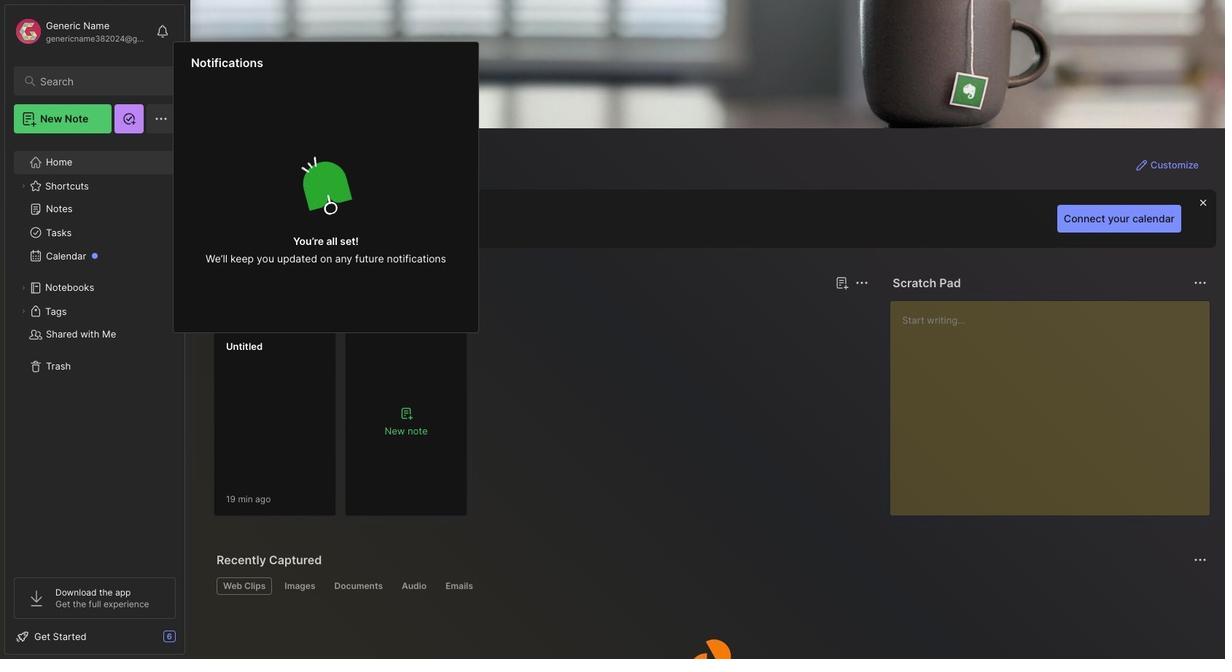 Task type: vqa. For each thing, say whether or not it's contained in the screenshot.
stack
no



Task type: locate. For each thing, give the bounding box(es) containing it.
Start writing… text field
[[903, 301, 1210, 504]]

more actions image
[[1192, 274, 1210, 292]]

expand notebooks image
[[19, 284, 28, 293]]

tab list
[[217, 578, 1205, 595]]

tab
[[217, 301, 260, 318], [217, 578, 272, 595], [278, 578, 322, 595], [328, 578, 390, 595], [395, 578, 433, 595], [439, 578, 480, 595]]

1 vertical spatial more actions field
[[1191, 550, 1211, 571]]

Help and Learning task checklist field
[[5, 625, 185, 649]]

tree inside main element
[[5, 142, 185, 565]]

0 vertical spatial more actions field
[[1191, 273, 1211, 293]]

click to collapse image
[[184, 633, 195, 650]]

More actions field
[[1191, 273, 1211, 293], [1191, 550, 1211, 571]]

row group
[[214, 327, 476, 525]]

expand tags image
[[19, 307, 28, 316]]

None search field
[[40, 72, 163, 90]]

tree
[[5, 142, 185, 565]]



Task type: describe. For each thing, give the bounding box(es) containing it.
2 more actions field from the top
[[1191, 550, 1211, 571]]

main element
[[0, 0, 190, 660]]

more actions image
[[1192, 552, 1210, 569]]

1 more actions field from the top
[[1191, 273, 1211, 293]]

Search text field
[[40, 74, 163, 88]]

Account field
[[14, 17, 149, 46]]

none search field inside main element
[[40, 72, 163, 90]]



